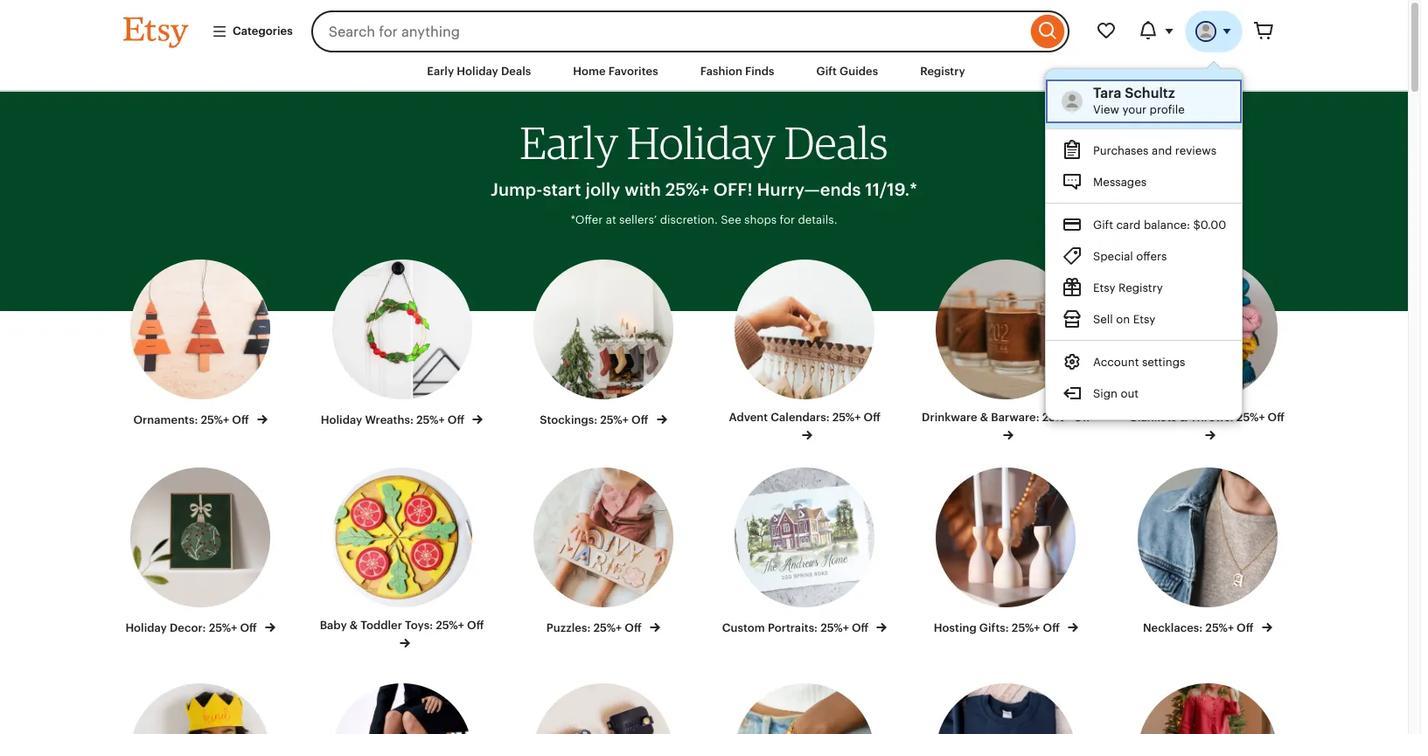 Task type: locate. For each thing, give the bounding box(es) containing it.
2 horizontal spatial &
[[1180, 411, 1188, 424]]

early holiday deals inside early holiday deals 'link'
[[427, 65, 531, 78]]

& right baby
[[350, 619, 358, 633]]

early inside main content
[[520, 116, 618, 170]]

0 horizontal spatial deals
[[501, 65, 531, 78]]

gift for gift guides
[[817, 65, 837, 78]]

0 vertical spatial gift
[[817, 65, 837, 78]]

drinkware & barware: 25%+ off
[[922, 411, 1091, 424]]

account
[[1093, 356, 1139, 369]]

wreaths:
[[365, 414, 414, 427]]

hosting
[[934, 622, 977, 635]]

gift left "card"
[[1093, 218, 1113, 232]]

25%+
[[665, 180, 709, 200], [832, 411, 861, 424], [1042, 411, 1071, 424], [1237, 411, 1265, 424], [201, 414, 229, 427], [416, 414, 445, 427], [600, 414, 629, 427], [436, 619, 464, 633], [209, 622, 237, 635], [594, 622, 622, 635], [821, 622, 849, 635], [1012, 622, 1040, 635], [1206, 622, 1234, 635]]

off right gifts:
[[1043, 622, 1060, 635]]

view
[[1093, 103, 1119, 116]]

gift
[[817, 65, 837, 78], [1093, 218, 1113, 232]]

special offers
[[1093, 250, 1167, 263]]

off right throws:
[[1268, 411, 1285, 424]]

0 vertical spatial deals
[[501, 65, 531, 78]]

*offer
[[571, 214, 603, 227]]

holiday decor: 25%+ off link
[[115, 468, 285, 637]]

& inside 'link'
[[350, 619, 358, 633]]

advent
[[729, 411, 768, 424]]

jump-start jolly with 25%+ off! hurry—ends 11/19.*
[[491, 180, 918, 200]]

off right the "wreaths:"
[[448, 414, 465, 427]]

tara schultz's avatar image left view
[[1062, 91, 1083, 112]]

holiday wreaths: 25%+ off link
[[317, 260, 487, 429]]

etsy right on
[[1133, 313, 1155, 326]]

0 horizontal spatial registry
[[920, 65, 965, 78]]

deals left home
[[501, 65, 531, 78]]

0 vertical spatial etsy
[[1093, 281, 1115, 295]]

0 horizontal spatial gift
[[817, 65, 837, 78]]

early
[[427, 65, 454, 78], [520, 116, 618, 170]]

off right calendars: at right bottom
[[864, 411, 881, 424]]

registry inside tara schultz banner
[[1118, 281, 1163, 295]]

& left throws:
[[1180, 411, 1188, 424]]

0 horizontal spatial tara schultz's avatar image
[[1062, 91, 1083, 112]]

registry inside menu bar
[[920, 65, 965, 78]]

portraits:
[[768, 622, 818, 635]]

registry
[[920, 65, 965, 78], [1118, 281, 1163, 295]]

gift inside tara schultz banner
[[1093, 218, 1113, 232]]

1 vertical spatial registry
[[1118, 281, 1163, 295]]

25%+ right toys:
[[436, 619, 464, 633]]

necklaces: 25%+ off link
[[1123, 468, 1293, 637]]

baby & toddler toys: 25%+ off link
[[317, 468, 487, 653]]

sign
[[1093, 387, 1118, 400]]

25%+ right gifts:
[[1012, 622, 1040, 635]]

1 vertical spatial deals
[[784, 116, 888, 170]]

finds
[[745, 65, 775, 78]]

details.
[[798, 214, 837, 227]]

11/19.*
[[865, 180, 918, 200]]

and
[[1152, 144, 1172, 157]]

0 vertical spatial early
[[427, 65, 454, 78]]

25%+ right decor:
[[209, 622, 237, 635]]

necklaces: 25%+ off
[[1143, 622, 1257, 635]]

&
[[980, 411, 989, 424], [1180, 411, 1188, 424], [350, 619, 358, 633]]

None search field
[[311, 10, 1070, 52]]

stockings:
[[540, 414, 597, 427]]

tara schultz's avatar image up view your profile element
[[1196, 21, 1217, 42]]

1 horizontal spatial gift
[[1093, 218, 1113, 232]]

custom portraits: 25%+ off link
[[720, 468, 890, 637]]

1 horizontal spatial etsy
[[1133, 313, 1155, 326]]

off inside "link"
[[1043, 622, 1060, 635]]

25%+ right stockings:
[[600, 414, 629, 427]]

tara schultz view your profile
[[1093, 85, 1185, 116]]

25%+ right "portraits:"
[[821, 622, 849, 635]]

& for toddler
[[350, 619, 358, 633]]

early holiday deals main content
[[0, 92, 1408, 735]]

25%+ up discretion.
[[665, 180, 709, 200]]

deals up hurry—ends
[[784, 116, 888, 170]]

sign out
[[1093, 387, 1139, 400]]

categories button
[[199, 16, 306, 47]]

reviews
[[1175, 144, 1216, 157]]

off right necklaces:
[[1237, 622, 1254, 635]]

toys:
[[405, 619, 433, 633]]

etsy registry link
[[1046, 272, 1242, 304]]

gift guides
[[817, 65, 878, 78]]

toddler
[[361, 619, 402, 633]]

1 horizontal spatial &
[[980, 411, 989, 424]]

& left barware:
[[980, 411, 989, 424]]

registry right guides
[[920, 65, 965, 78]]

advent calendars: 25%+ off
[[729, 411, 881, 424]]

with
[[625, 180, 661, 200]]

1 vertical spatial early
[[520, 116, 618, 170]]

favorites
[[609, 65, 658, 78]]

purchases
[[1093, 144, 1149, 157]]

gift left guides
[[817, 65, 837, 78]]

purchases and reviews link
[[1046, 135, 1242, 166]]

early holiday deals link
[[414, 56, 544, 88]]

menu bar
[[92, 52, 1316, 92]]

out
[[1121, 387, 1139, 400]]

1 horizontal spatial registry
[[1118, 281, 1163, 295]]

1 vertical spatial gift
[[1093, 218, 1113, 232]]

gift inside gift guides 'link'
[[817, 65, 837, 78]]

early holiday deals inside early holiday deals main content
[[520, 116, 888, 170]]

0 vertical spatial early holiday deals
[[427, 65, 531, 78]]

1 horizontal spatial early
[[520, 116, 618, 170]]

early holiday deals
[[427, 65, 531, 78], [520, 116, 888, 170]]

sell
[[1093, 313, 1113, 326]]

tara schultz's avatar image
[[1196, 21, 1217, 42], [1062, 91, 1083, 112]]

off
[[864, 411, 881, 424], [1074, 411, 1091, 424], [1268, 411, 1285, 424], [232, 414, 249, 427], [448, 414, 465, 427], [631, 414, 648, 427], [467, 619, 484, 633], [240, 622, 257, 635], [625, 622, 642, 635], [852, 622, 869, 635], [1043, 622, 1060, 635], [1237, 622, 1254, 635]]

special
[[1093, 250, 1133, 263]]

etsy
[[1093, 281, 1115, 295], [1133, 313, 1155, 326]]

1 horizontal spatial deals
[[784, 116, 888, 170]]

profile
[[1150, 103, 1185, 116]]

off right the ornaments:
[[232, 414, 249, 427]]

off!
[[713, 180, 753, 200]]

stockings: 25%+ off
[[540, 414, 651, 427]]

stockings: 25%+ off link
[[518, 260, 688, 429]]

your
[[1122, 103, 1147, 116]]

puzzles:
[[546, 622, 591, 635]]

off right toys:
[[467, 619, 484, 633]]

25%+ right puzzles:
[[594, 622, 622, 635]]

0 vertical spatial tara schultz's avatar image
[[1196, 21, 1217, 42]]

messages link
[[1046, 166, 1242, 198]]

0 horizontal spatial early
[[427, 65, 454, 78]]

0 horizontal spatial &
[[350, 619, 358, 633]]

throws:
[[1191, 411, 1234, 424]]

1 vertical spatial early holiday deals
[[520, 116, 888, 170]]

off inside 'link'
[[467, 619, 484, 633]]

etsy up sell on the top right of the page
[[1093, 281, 1115, 295]]

0 vertical spatial registry
[[920, 65, 965, 78]]

schultz
[[1125, 85, 1175, 101]]

offers
[[1136, 250, 1167, 263]]

advent calendars: 25%+ off link
[[720, 260, 890, 445]]

registry up 'sell on etsy' link
[[1118, 281, 1163, 295]]

etsy registry
[[1093, 281, 1163, 295]]



Task type: describe. For each thing, give the bounding box(es) containing it.
baby & toddler toys: 25%+ off
[[320, 619, 484, 633]]

early inside 'link'
[[427, 65, 454, 78]]

blankets & throws: 25%+ off link
[[1123, 260, 1293, 445]]

discretion.
[[660, 214, 718, 227]]

fashion finds link
[[687, 56, 788, 88]]

registry link
[[907, 56, 979, 88]]

tara
[[1093, 85, 1122, 101]]

0.00
[[1200, 218, 1226, 232]]

calendars:
[[771, 411, 830, 424]]

purchases and reviews
[[1093, 144, 1216, 157]]

custom
[[722, 622, 765, 635]]

at
[[606, 214, 616, 227]]

drinkware & barware: 25%+ off link
[[921, 260, 1091, 445]]

25%+ right barware:
[[1042, 411, 1071, 424]]

card
[[1116, 218, 1141, 232]]

fashion
[[700, 65, 743, 78]]

gift for gift card balance: $ 0.00
[[1093, 218, 1113, 232]]

blankets & throws: 25%+ off
[[1131, 411, 1285, 424]]

ornaments: 25%+ off link
[[115, 260, 285, 429]]

jump-
[[491, 180, 543, 200]]

sign out link
[[1046, 378, 1242, 409]]

blankets
[[1131, 411, 1177, 424]]

fashion finds
[[700, 65, 775, 78]]

for
[[780, 214, 795, 227]]

custom portraits: 25%+ off
[[722, 622, 872, 635]]

messages
[[1093, 176, 1147, 189]]

off right puzzles:
[[625, 622, 642, 635]]

menu bar containing early holiday deals
[[92, 52, 1316, 92]]

baby
[[320, 619, 347, 633]]

holiday inside 'link'
[[457, 65, 498, 78]]

none search field inside tara schultz banner
[[311, 10, 1070, 52]]

holiday decor: 25%+ off
[[125, 622, 260, 635]]

start
[[543, 180, 581, 200]]

off right decor:
[[240, 622, 257, 635]]

off right "portraits:"
[[852, 622, 869, 635]]

off down sign out link
[[1074, 411, 1091, 424]]

hurry—ends
[[757, 180, 861, 200]]

25%+ right the "wreaths:"
[[416, 414, 445, 427]]

*offer at sellers' discretion. see shops for details.
[[571, 214, 837, 227]]

guides
[[840, 65, 878, 78]]

home
[[573, 65, 606, 78]]

drinkware
[[922, 411, 978, 424]]

& for barware:
[[980, 411, 989, 424]]

decor:
[[170, 622, 206, 635]]

0 horizontal spatial etsy
[[1093, 281, 1115, 295]]

1 horizontal spatial tara schultz's avatar image
[[1196, 21, 1217, 42]]

$
[[1193, 218, 1200, 232]]

25%+ inside 'link'
[[436, 619, 464, 633]]

25%+ right calendars: at right bottom
[[832, 411, 861, 424]]

hosting gifts: 25%+ off
[[934, 622, 1063, 635]]

necklaces:
[[1143, 622, 1203, 635]]

gift card balance: $ 0.00
[[1093, 218, 1226, 232]]

on
[[1116, 313, 1130, 326]]

categories
[[233, 24, 293, 38]]

ornaments:
[[133, 414, 198, 427]]

barware:
[[991, 411, 1040, 424]]

jolly
[[586, 180, 621, 200]]

holiday wreaths: 25%+ off
[[321, 414, 467, 427]]

25%+ inside "link"
[[1012, 622, 1040, 635]]

25%+ right throws:
[[1237, 411, 1265, 424]]

sell on etsy
[[1093, 313, 1155, 326]]

Search for anything text field
[[311, 10, 1027, 52]]

1 vertical spatial tara schultz's avatar image
[[1062, 91, 1083, 112]]

off right stockings:
[[631, 414, 648, 427]]

home favorites link
[[560, 56, 671, 88]]

& for throws:
[[1180, 411, 1188, 424]]

25%+ right the ornaments:
[[201, 414, 229, 427]]

hosting gifts: 25%+ off link
[[921, 468, 1091, 637]]

ornaments: 25%+ off
[[133, 414, 252, 427]]

1 vertical spatial etsy
[[1133, 313, 1155, 326]]

account settings link
[[1046, 346, 1242, 378]]

sell on etsy link
[[1046, 304, 1242, 335]]

puzzles: 25%+ off
[[546, 622, 645, 635]]

special offers link
[[1046, 241, 1242, 272]]

gifts:
[[980, 622, 1009, 635]]

puzzles: 25%+ off link
[[518, 468, 688, 637]]

gift guides link
[[803, 56, 891, 88]]

account settings
[[1093, 356, 1185, 369]]

25%+ right necklaces:
[[1206, 622, 1234, 635]]

shops
[[744, 214, 777, 227]]

deals inside main content
[[784, 116, 888, 170]]

tara schultz banner
[[92, 0, 1316, 421]]

sellers'
[[619, 214, 657, 227]]

settings
[[1142, 356, 1185, 369]]

view your profile element
[[1093, 85, 1226, 102]]

deals inside 'link'
[[501, 65, 531, 78]]

see
[[721, 214, 741, 227]]

home favorites
[[573, 65, 658, 78]]



Task type: vqa. For each thing, say whether or not it's contained in the screenshot.
Although
no



